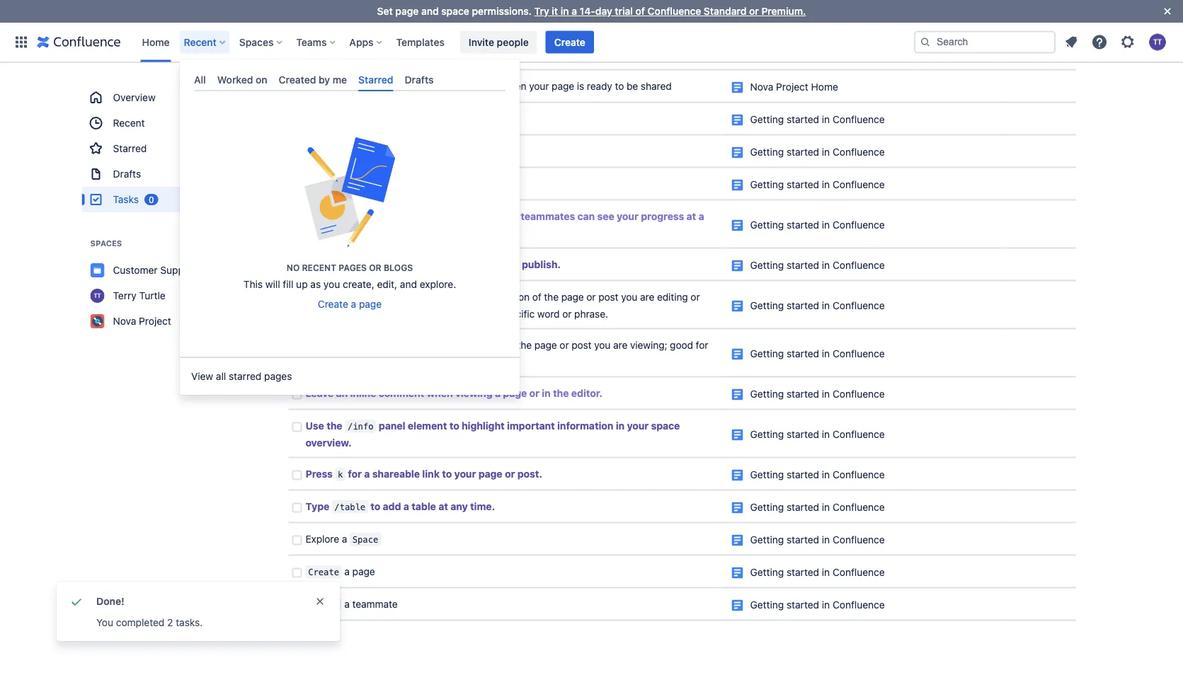 Task type: locate. For each thing, give the bounding box(es) containing it.
banner
[[0, 22, 1184, 62]]

use up created by me
[[306, 48, 323, 59]]

editing
[[657, 291, 688, 303]]

getting for second getting started in confluence link
[[751, 146, 784, 158]]

in for 13th getting started in confluence link
[[822, 567, 830, 579]]

a down create,
[[351, 299, 356, 310]]

0 horizontal spatial /table
[[335, 503, 366, 513]]

2 getting from the top
[[751, 146, 784, 158]]

13 getting from the top
[[751, 567, 784, 579]]

Search field
[[914, 31, 1056, 53]]

8 started from the top
[[787, 389, 820, 400]]

/ inside press / to see a list of elements.
[[335, 180, 341, 190]]

12 getting started in confluence link from the top
[[751, 534, 885, 546]]

added inside added below the content of the page or post you are viewing; good for comments that apply to the content as a whole.
[[389, 340, 419, 351]]

to down the explore.
[[424, 291, 433, 303]]

0 horizontal spatial invite
[[308, 600, 339, 611]]

page title icon image for 11th getting started in confluence link from the bottom
[[732, 220, 743, 232]]

1 vertical spatial top
[[428, 211, 444, 222]]

3 page title icon image from the top
[[732, 115, 743, 126]]

for inside added below the content of the page or post you are viewing; good for comments that apply to the content as a whole.
[[696, 340, 709, 351]]

save
[[376, 80, 397, 92]]

comment
[[334, 291, 380, 303], [379, 388, 424, 399]]

getting started in confluence for 14th getting started in confluence link from the top
[[751, 600, 885, 611]]

getting for 13th getting started in confluence link
[[751, 567, 784, 579]]

0 horizontal spatial ,
[[531, 48, 534, 59]]

0 vertical spatial nova project home
[[751, 14, 839, 26]]

on inside tab list
[[256, 74, 267, 85]]

0 horizontal spatial all
[[216, 371, 226, 383]]

in for 14th getting started in confluence link from the top
[[822, 600, 830, 611]]

getting started in confluence for 11th getting started in confluence link from the bottom
[[751, 219, 885, 231]]

1 vertical spatial nova project home
[[751, 81, 839, 93]]

explore a space
[[306, 534, 378, 545]]

pages inside no recent pages or blogs this will fill up as you create, edit, and explore.
[[339, 263, 367, 273]]

as inside no recent pages or blogs this will fill up as you create, edit, and explore.
[[311, 279, 321, 291]]

1 horizontal spatial invite
[[469, 36, 494, 48]]

so
[[507, 211, 519, 222]]

o left r
[[542, 48, 548, 59]]

good down inline comment →
[[345, 308, 369, 320]]

to left play
[[424, 48, 433, 59]]

1 horizontal spatial all
[[365, 13, 375, 25]]

elements.
[[413, 178, 461, 190]]

/table right type
[[335, 503, 366, 513]]

link
[[422, 469, 440, 480]]

see left list
[[356, 178, 373, 190]]

1 press from the top
[[306, 146, 335, 157]]

1 vertical spatial all
[[216, 371, 226, 383]]

11 started from the top
[[787, 502, 820, 514]]

added to a highlighted section of the page or post you are editing or viewing; good for targeted comments on a specific word or phrase.
[[306, 291, 703, 320]]

14 getting started in confluence from the top
[[751, 600, 885, 611]]

0 vertical spatial are
[[640, 291, 655, 303]]

1 vertical spatial comment
[[379, 388, 424, 399]]

3 press from the top
[[306, 259, 333, 271]]

create a page
[[318, 299, 382, 310], [308, 566, 375, 578]]

drafts link
[[82, 162, 252, 187]]

or right standard
[[749, 5, 759, 17]]

0 vertical spatial starred
[[359, 74, 394, 85]]

0 horizontal spatial space
[[442, 5, 470, 17]]

this
[[243, 279, 263, 291]]

editor. right open
[[483, 146, 514, 157]]

page down word
[[535, 340, 557, 351]]

invite inside invite people button
[[469, 36, 494, 48]]

1 vertical spatial /
[[335, 180, 341, 190]]

o
[[542, 48, 548, 59], [551, 48, 557, 59]]

see left progress
[[598, 211, 615, 222]]

1 started from the top
[[787, 114, 820, 125]]

terry
[[113, 290, 137, 302]]

14 started from the top
[[787, 600, 820, 611]]

2 vertical spatial create
[[308, 568, 339, 578]]

on right worked
[[256, 74, 267, 85]]

page title icon image for 10th getting started in confluence link from the bottom
[[732, 261, 743, 272]]

tab list
[[188, 68, 511, 92]]

2 press from the top
[[306, 178, 333, 190]]

9 getting started in confluence from the top
[[751, 429, 885, 441]]

10 getting started in confluence from the top
[[751, 469, 885, 481]]

page up phrase.
[[562, 291, 584, 303]]

toolbar
[[343, 48, 375, 59]]

in for 8th getting started in confluence link from the top
[[822, 389, 830, 400]]

your profile and preferences image
[[1150, 34, 1167, 51]]

the down the elements.
[[410, 211, 426, 222]]

a left 14-
[[572, 5, 577, 17]]

3 started from the top
[[787, 179, 820, 191]]

page inside added to a highlighted section of the page or post you are editing or viewing; good for targeted comments on a specific word or phrase.
[[562, 291, 584, 303]]

1 vertical spatial nova
[[751, 81, 774, 93]]

home for to save your draft or
[[812, 81, 839, 93]]

→
[[382, 291, 392, 303]]

1 vertical spatial project
[[776, 81, 809, 93]]

0 vertical spatial added
[[392, 291, 421, 303]]

2 nova project home from the top
[[751, 81, 839, 93]]

in
[[561, 5, 569, 17], [822, 114, 830, 125], [822, 146, 830, 158], [822, 179, 830, 191], [822, 219, 830, 231], [449, 259, 458, 271], [822, 260, 830, 271], [822, 300, 830, 312], [822, 348, 830, 360], [542, 388, 551, 399], [822, 389, 830, 400], [616, 420, 625, 432], [822, 429, 830, 441], [822, 469, 830, 481], [822, 502, 830, 514], [822, 534, 830, 546], [822, 567, 830, 579], [822, 600, 830, 611]]

you inside added to a highlighted section of the page or post you are editing or viewing; good for targeted comments on a specific word or phrase.
[[621, 291, 638, 303]]

/table inside 'type /table to add a table at any time.'
[[335, 503, 366, 513]]

started for 1st getting started in confluence link from the top of the page
[[787, 114, 820, 125]]

the inside added to a highlighted section of the page or post you are editing or viewing; good for targeted comments on a specific word or phrase.
[[544, 291, 559, 303]]

use for toolbar
[[306, 48, 323, 59]]

0 horizontal spatial and
[[400, 279, 417, 291]]

1 vertical spatial pages
[[264, 371, 292, 383]]

see for all
[[346, 13, 362, 25]]

0 horizontal spatial add
[[383, 501, 401, 513]]

in for 3rd getting started in confluence link from the bottom
[[822, 534, 830, 546]]

,
[[531, 48, 534, 59], [566, 48, 569, 59]]

1 vertical spatial use
[[306, 420, 324, 432]]

you left editing
[[621, 291, 638, 303]]

getting for 11th getting started in confluence link from the bottom
[[751, 219, 784, 231]]

at left "any"
[[439, 501, 448, 513]]

drafts inside tab list
[[405, 74, 434, 85]]

started for 4th getting started in confluence link from the bottom of the page
[[787, 502, 820, 514]]

post inside added to a highlighted section of the page or post you are editing or viewing; good for targeted comments on a specific word or phrase.
[[599, 291, 619, 303]]

1 horizontal spatial o
[[551, 48, 557, 59]]

getting started in confluence for 9th getting started in confluence link from the top of the page
[[751, 429, 885, 441]]

2 getting started in confluence link from the top
[[751, 146, 885, 158]]

1 vertical spatial can
[[578, 211, 595, 222]]

top inside use the toolbar at the top to play around with font , c o l o r s , formatt ing
[[407, 48, 422, 59]]

content up play
[[434, 13, 469, 25]]

you down phrase.
[[595, 340, 611, 351]]

1 vertical spatial and
[[400, 279, 417, 291]]

10 getting from the top
[[751, 469, 784, 481]]

types
[[395, 13, 420, 25]]

1 nova project home link from the top
[[751, 14, 839, 26]]

the left toolbar
[[326, 48, 341, 59]]

invite for invite a teammate
[[308, 600, 339, 611]]

see inside at the top of the page, so teammates can see your progress at a glance.
[[598, 211, 615, 222]]

page title icon image for 5th getting started in confluence link from the bottom of the page
[[732, 470, 743, 482]]

nova project link
[[82, 309, 252, 334]]

1 horizontal spatial viewing;
[[630, 340, 668, 351]]

in for 7th getting started in confluence link from the top of the page
[[822, 348, 830, 360]]

started for 3rd getting started in confluence link from the bottom
[[787, 534, 820, 546]]

1 vertical spatial are
[[614, 340, 628, 351]]

2 getting started in confluence from the top
[[751, 146, 885, 158]]

1 horizontal spatial post
[[599, 291, 619, 303]]

2 horizontal spatial on
[[478, 308, 489, 320]]

page left open
[[399, 146, 423, 157]]

can up invite people
[[490, 13, 507, 25]]

1 vertical spatial for
[[696, 340, 709, 351]]

to inside use the toolbar at the top to play around with font , c o l o r s , formatt ing
[[424, 48, 433, 59]]

13 getting started in confluence from the top
[[751, 567, 885, 579]]

viewing; inside added to a highlighted section of the page or post you are editing or viewing; good for targeted comments on a specific word or phrase.
[[306, 308, 343, 320]]

the left types
[[377, 13, 392, 25]]

editor.
[[483, 146, 514, 157], [572, 388, 603, 399]]

viewing;
[[306, 308, 343, 320], [630, 340, 668, 351]]

8 page title icon image from the top
[[732, 301, 743, 312]]

12 getting started in confluence from the top
[[751, 534, 885, 546]]

in for 9th getting started in confluence link from the top of the page
[[822, 429, 830, 441]]

added inside added to a highlighted section of the page or post you are editing or viewing; good for targeted comments on a specific word or phrase.
[[392, 291, 421, 303]]

0 vertical spatial as
[[311, 279, 321, 291]]

1 vertical spatial viewing;
[[630, 340, 668, 351]]

of inside added to a highlighted section of the page or post you are editing or viewing; good for targeted comments on a specific word or phrase.
[[532, 291, 542, 303]]

14 getting started in confluence link from the top
[[751, 600, 885, 611]]

2 page title icon image from the top
[[732, 82, 743, 93]]

can right teammates
[[578, 211, 595, 222]]

pages right starred
[[264, 371, 292, 383]]

with
[[491, 48, 510, 59]]

1 nova project home from the top
[[751, 14, 839, 26]]

recent inside 'popup button'
[[184, 36, 217, 48]]

0 horizontal spatial recent
[[113, 117, 145, 129]]

13 started from the top
[[787, 567, 820, 579]]

group
[[82, 85, 252, 213]]

/ inside hit / to see all the types of content you can add to your page. try /image or /table
[[324, 15, 329, 25]]

3 getting started in confluence link from the top
[[751, 179, 885, 191]]

on up press / to see a list of elements. on the top of the page
[[377, 146, 389, 157]]

click
[[306, 80, 328, 92]]

nova project
[[113, 316, 171, 327]]

1 vertical spatial on
[[377, 146, 389, 157]]

teammates
[[521, 211, 575, 222]]

started for 14th getting started in confluence link from the top
[[787, 600, 820, 611]]

page title icon image for 3rd getting started in confluence link
[[732, 180, 743, 191]]

invite people
[[469, 36, 529, 48]]

are inside added to a highlighted section of the page or post you are editing or viewing; good for targeted comments on a specific word or phrase.
[[640, 291, 655, 303]]

to right hit
[[334, 13, 343, 25]]

8 getting started in confluence from the top
[[751, 389, 885, 400]]

6 started from the top
[[787, 300, 820, 312]]

font
[[513, 48, 531, 59]]

apply
[[376, 357, 401, 368]]

in inside panel element to highlight important information in your space overview.
[[616, 420, 625, 432]]

getting for 14th getting started in confluence link from the top
[[751, 600, 784, 611]]

page down whole.
[[503, 388, 527, 399]]

getting for 4th getting started in confluence link from the bottom of the page
[[751, 502, 784, 514]]

confluence image
[[37, 34, 121, 51], [37, 34, 121, 51]]

spaces up customer
[[90, 239, 122, 248]]

at right progress
[[687, 211, 696, 222]]

section
[[497, 291, 530, 303]]

3 getting started in confluence from the top
[[751, 179, 885, 191]]

panel element to highlight important information in your space overview.
[[306, 420, 683, 449]]

1 horizontal spatial on
[[377, 146, 389, 157]]

the right 'apps' popup button
[[389, 48, 404, 59]]

of inside added below the content of the page or post you are viewing; good for comments that apply to the content as a whole.
[[506, 340, 515, 351]]

0 horizontal spatial o
[[542, 48, 548, 59]]

nova for when your page is ready to be shared
[[751, 81, 774, 93]]

16 page title icon image from the top
[[732, 601, 743, 612]]

try right page.
[[592, 13, 606, 25]]

spaces inside popup button
[[239, 36, 274, 48]]

day
[[596, 5, 613, 17]]

0 horizontal spatial spaces
[[90, 239, 122, 248]]

use
[[306, 48, 323, 59], [306, 420, 324, 432]]

shareable
[[372, 469, 420, 480]]

getting for 3rd getting started in confluence link
[[751, 179, 784, 191]]

/ for hit
[[324, 15, 329, 25]]

1 vertical spatial space
[[651, 420, 680, 432]]

4 press from the top
[[306, 469, 333, 480]]

0 vertical spatial recent
[[184, 36, 217, 48]]

when up press / to see a list of elements. on the top of the page
[[348, 146, 374, 157]]

2 started from the top
[[787, 146, 820, 158]]

of up whole.
[[506, 340, 515, 351]]

top inside at the top of the page, so teammates can see your progress at a glance.
[[428, 211, 444, 222]]

0 vertical spatial drafts
[[405, 74, 434, 85]]

to left be
[[615, 80, 624, 92]]

at
[[378, 48, 387, 59], [398, 211, 408, 222], [687, 211, 696, 222], [439, 501, 448, 513]]

in for 9th getting started in confluence link from the bottom of the page
[[822, 300, 830, 312]]

spaces up the worked on
[[239, 36, 274, 48]]

help icon image
[[1092, 34, 1109, 51]]

page up time. on the left
[[479, 469, 503, 480]]

see for a
[[356, 178, 373, 190]]

1 vertical spatial see
[[356, 178, 373, 190]]

use up overview.
[[306, 420, 324, 432]]

1 page title icon image from the top
[[732, 15, 743, 27]]

viewing; down inline
[[306, 308, 343, 320]]

confluence
[[648, 5, 701, 17], [833, 114, 885, 125], [833, 146, 885, 158], [833, 179, 885, 191], [833, 219, 885, 231], [833, 260, 885, 271], [833, 300, 885, 312], [833, 348, 885, 360], [833, 389, 885, 400], [833, 429, 885, 441], [833, 469, 885, 481], [833, 502, 885, 514], [833, 534, 885, 546], [833, 567, 885, 579], [833, 600, 885, 611]]

drafts
[[405, 74, 434, 85], [113, 168, 141, 180]]

page title icon image
[[732, 15, 743, 27], [732, 82, 743, 93], [732, 115, 743, 126], [732, 147, 743, 159], [732, 180, 743, 191], [732, 220, 743, 232], [732, 261, 743, 272], [732, 301, 743, 312], [732, 349, 743, 361], [732, 390, 743, 401], [732, 430, 743, 441], [732, 470, 743, 482], [732, 503, 743, 514], [732, 535, 743, 547], [732, 568, 743, 579], [732, 601, 743, 612]]

0 vertical spatial pages
[[339, 263, 367, 273]]

1 vertical spatial nova project home link
[[751, 81, 839, 93]]

0 vertical spatial for
[[371, 308, 384, 320]]

5 getting started in confluence link from the top
[[751, 260, 885, 271]]

the up overview.
[[327, 420, 343, 432]]

1 , from the left
[[531, 48, 534, 59]]

, right r
[[566, 48, 569, 59]]

to inside panel element to highlight important information in your space overview.
[[450, 420, 459, 432]]

comments up "leave"
[[306, 357, 353, 368]]

a right progress
[[699, 211, 705, 222]]

highlighted
[[444, 291, 494, 303]]

0 vertical spatial can
[[490, 13, 507, 25]]

1 vertical spatial home
[[142, 36, 170, 48]]

page title icon image for 9th getting started in confluence link from the top of the page
[[732, 430, 743, 441]]

1 horizontal spatial pages
[[339, 263, 367, 273]]

9 getting from the top
[[751, 429, 784, 441]]

4 getting from the top
[[751, 219, 784, 231]]

started for 9th getting started in confluence link from the top of the page
[[787, 429, 820, 441]]

you up invite people
[[471, 13, 488, 25]]

0 horizontal spatial starred
[[113, 143, 147, 154]]

2 vertical spatial on
[[478, 308, 489, 320]]

a right the k
[[364, 469, 370, 480]]

nova project home
[[751, 14, 839, 26], [751, 81, 839, 93]]

0 vertical spatial invite
[[469, 36, 494, 48]]

group containing overview
[[82, 85, 252, 213]]

specific
[[500, 308, 535, 320]]

to left open
[[426, 146, 436, 157]]

top down the elements.
[[428, 211, 444, 222]]

getting started in confluence for 3rd getting started in confluence link
[[751, 179, 885, 191]]

all
[[365, 13, 375, 25], [216, 371, 226, 383]]

recent down overview
[[113, 117, 145, 129]]

1 horizontal spatial /
[[335, 180, 341, 190]]

you inside added below the content of the page or post you are viewing; good for comments that apply to the content as a whole.
[[595, 340, 611, 351]]

o left s
[[551, 48, 557, 59]]

/table inside hit / to see all the types of content you can add to your page. try /image or /table
[[662, 15, 693, 25]]

1 horizontal spatial editor.
[[572, 388, 603, 399]]

whole.
[[491, 357, 520, 368]]

9 page title icon image from the top
[[732, 349, 743, 361]]

0 horizontal spatial on
[[256, 74, 267, 85]]

13 page title icon image from the top
[[732, 503, 743, 514]]

use inside use the toolbar at the top to play around with font , c o l o r s , formatt ing
[[306, 48, 323, 59]]

13 getting started in confluence link from the top
[[751, 567, 885, 579]]

page title icon image for 1st getting started in confluence link from the top of the page
[[732, 115, 743, 126]]

12 page title icon image from the top
[[732, 470, 743, 482]]

0 horizontal spatial /
[[324, 15, 329, 25]]

1 vertical spatial comments
[[306, 357, 353, 368]]

recent
[[184, 36, 217, 48], [113, 117, 145, 129]]

project for when your page is ready to be shared
[[776, 81, 809, 93]]

at right toolbar
[[378, 48, 387, 59]]

8 getting from the top
[[751, 389, 784, 400]]

home link
[[138, 31, 174, 53]]

7 getting started in confluence from the top
[[751, 348, 885, 360]]

0 vertical spatial /
[[324, 15, 329, 25]]

0 vertical spatial nova
[[751, 14, 774, 26]]

2 , from the left
[[566, 48, 569, 59]]

0 horizontal spatial are
[[614, 340, 628, 351]]

create a page down explore a space
[[308, 566, 375, 578]]

create a page link
[[318, 298, 382, 312]]

getting started in confluence for 7th getting started in confluence link from the top of the page
[[751, 348, 885, 360]]

1 getting started in confluence link from the top
[[751, 114, 885, 125]]

create down page.
[[554, 36, 586, 48]]

11 getting from the top
[[751, 502, 784, 514]]

7 page title icon image from the top
[[732, 261, 743, 272]]

to right element
[[450, 420, 459, 432]]

4 page title icon image from the top
[[732, 147, 743, 159]]

set page and space permissions. try it in a 14-day trial of confluence standard or premium.
[[377, 5, 806, 17]]

at the top of the page, so teammates can see your progress at a glance.
[[306, 211, 707, 239]]

the down below
[[415, 357, 430, 368]]

use the /info
[[306, 420, 374, 432]]

7 getting from the top
[[751, 348, 784, 360]]

6 getting started in confluence from the top
[[751, 300, 885, 312]]

1 vertical spatial good
[[670, 340, 693, 351]]

1 vertical spatial editor.
[[572, 388, 603, 399]]

/ up the select add status
[[335, 180, 341, 190]]

getting for 10th getting started in confluence link from the bottom
[[751, 260, 784, 271]]

6 page title icon image from the top
[[732, 220, 743, 232]]

a inside added below the content of the page or post you are viewing; good for comments that apply to the content as a whole.
[[483, 357, 488, 368]]

0 horizontal spatial comments
[[306, 357, 353, 368]]

comment down apply
[[379, 388, 424, 399]]

starred
[[359, 74, 394, 85], [113, 143, 147, 154]]

the
[[377, 13, 392, 25], [326, 48, 341, 59], [389, 48, 404, 59], [464, 146, 480, 157], [410, 211, 426, 222], [459, 211, 475, 222], [460, 259, 476, 271], [544, 291, 559, 303], [451, 340, 466, 351], [517, 340, 532, 351], [415, 357, 430, 368], [553, 388, 569, 399], [327, 420, 343, 432]]

good inside added below the content of the page or post you are viewing; good for comments that apply to the content as a whole.
[[670, 340, 693, 351]]

comments down the highlighted
[[428, 308, 475, 320]]

11 getting started in confluence from the top
[[751, 502, 885, 514]]

nova project home for or
[[751, 14, 839, 26]]

2 vertical spatial for
[[348, 469, 362, 480]]

or up edit,
[[369, 263, 382, 273]]

as inside added below the content of the page or post you are viewing; good for comments that apply to the content as a whole.
[[470, 357, 480, 368]]

2 use from the top
[[306, 420, 324, 432]]

2 vertical spatial see
[[598, 211, 615, 222]]

the up the information
[[553, 388, 569, 399]]

1 vertical spatial invite
[[308, 600, 339, 611]]

tab list containing all
[[188, 68, 511, 92]]

5 page title icon image from the top
[[732, 180, 743, 191]]

done!
[[96, 596, 124, 608]]

3 getting from the top
[[751, 179, 784, 191]]

4 getting started in confluence from the top
[[751, 219, 885, 231]]

the right below
[[451, 340, 466, 351]]

you up inline
[[324, 279, 340, 291]]

started for 10th getting started in confluence link from the bottom
[[787, 260, 820, 271]]

14 page title icon image from the top
[[732, 535, 743, 547]]

2 nova project home link from the top
[[751, 81, 839, 93]]

0 horizontal spatial viewing;
[[306, 308, 343, 320]]

0 vertical spatial project
[[776, 14, 809, 26]]

you
[[471, 13, 488, 25], [324, 279, 340, 291], [621, 291, 638, 303], [595, 340, 611, 351]]

to right apply
[[404, 357, 413, 368]]

9 started from the top
[[787, 429, 820, 441]]

create a page down create,
[[318, 299, 382, 310]]

started for 11th getting started in confluence link from the bottom
[[787, 219, 820, 231]]

of right list
[[400, 178, 410, 190]]

of up word
[[532, 291, 542, 303]]

/table
[[662, 15, 693, 25], [335, 503, 366, 513]]

getting for 5th getting started in confluence link from the bottom of the page
[[751, 469, 784, 481]]

11 page title icon image from the top
[[732, 430, 743, 441]]

11 getting started in confluence link from the top
[[751, 502, 885, 514]]

the up whole.
[[517, 340, 532, 351]]

in for 4th getting started in confluence link from the bottom of the page
[[822, 502, 830, 514]]

1 horizontal spatial spaces
[[239, 36, 274, 48]]

0 vertical spatial /table
[[662, 15, 693, 25]]

the left page,
[[459, 211, 475, 222]]

in for 1st getting started in confluence link from the top of the page
[[822, 114, 830, 125]]

good inside added to a highlighted section of the page or post you are editing or viewing; good for targeted comments on a specific word or phrase.
[[345, 308, 369, 320]]

0 vertical spatial viewing;
[[306, 308, 343, 320]]

started for 5th getting started in confluence link from the bottom of the page
[[787, 469, 820, 481]]

table
[[412, 501, 436, 513]]

5 getting started in confluence from the top
[[751, 260, 885, 271]]

getting for 7th getting started in confluence link from the top of the page
[[751, 348, 784, 360]]

viewing; down editing
[[630, 340, 668, 351]]

0 vertical spatial on
[[256, 74, 267, 85]]

drafts up tasks
[[113, 168, 141, 180]]

12 getting from the top
[[751, 534, 784, 546]]

appswitcher icon image
[[13, 34, 30, 51]]

search image
[[920, 36, 931, 48]]

1 horizontal spatial /table
[[662, 15, 693, 25]]

when
[[502, 80, 527, 92], [348, 146, 374, 157], [420, 259, 447, 271], [427, 388, 453, 399]]

14 getting from the top
[[751, 600, 784, 611]]

a left 'space'
[[342, 534, 347, 545]]

progress
[[641, 211, 684, 222]]

press for press command + enter when in the editor to publish.
[[306, 259, 333, 271]]

1 horizontal spatial as
[[470, 357, 480, 368]]

close image
[[1160, 3, 1177, 20]]

10 started from the top
[[787, 469, 820, 481]]

0 horizontal spatial post
[[572, 340, 592, 351]]

2 o from the left
[[551, 48, 557, 59]]

your inside panel element to highlight important information in your space overview.
[[627, 420, 649, 432]]

invite inside invite a teammate
[[308, 600, 339, 611]]

added up targeted
[[392, 291, 421, 303]]

1 horizontal spatial space
[[651, 420, 680, 432]]

7 started from the top
[[787, 348, 820, 360]]

getting started in confluence for 8th getting started in confluence link from the top
[[751, 389, 885, 400]]

edit,
[[377, 279, 397, 291]]

and down blogs
[[400, 279, 417, 291]]

started for 13th getting started in confluence link
[[787, 567, 820, 579]]

content down below
[[433, 357, 467, 368]]

1 horizontal spatial good
[[670, 340, 693, 351]]

1 vertical spatial added
[[389, 340, 419, 351]]

your down c
[[529, 80, 549, 92]]

explore
[[306, 534, 339, 545]]

of right types
[[422, 13, 431, 25]]

use for /info
[[306, 420, 324, 432]]

1 vertical spatial add
[[383, 501, 401, 513]]

in for second getting started in confluence link
[[822, 146, 830, 158]]

or right editing
[[691, 291, 700, 303]]

play
[[436, 48, 454, 59]]

spaces
[[239, 36, 274, 48], [90, 239, 122, 248]]

nova project home for when your page is ready to be shared
[[751, 81, 839, 93]]

to inside added below the content of the page or post you are viewing; good for comments that apply to the content as a whole.
[[404, 357, 413, 368]]

post inside added below the content of the page or post you are viewing; good for comments that apply to the content as a whole.
[[572, 340, 592, 351]]

1 vertical spatial recent
[[113, 117, 145, 129]]

explore.
[[420, 279, 456, 291]]

0 vertical spatial spaces
[[239, 36, 274, 48]]

invite for invite people
[[469, 36, 494, 48]]

element
[[408, 420, 447, 432]]

the up word
[[544, 291, 559, 303]]

1 horizontal spatial drafts
[[405, 74, 434, 85]]

0 horizontal spatial drafts
[[113, 168, 141, 180]]

1 getting from the top
[[751, 114, 784, 125]]

nova project home link
[[751, 14, 839, 26], [751, 81, 839, 93]]

a right dismiss image
[[345, 599, 350, 611]]

1 use from the top
[[306, 48, 323, 59]]

4 started from the top
[[787, 219, 820, 231]]

getting started in confluence for 3rd getting started in confluence link from the bottom
[[751, 534, 885, 546]]

10 page title icon image from the top
[[732, 390, 743, 401]]

/image
[[611, 15, 642, 25]]

1 vertical spatial starred
[[113, 143, 147, 154]]

12 started from the top
[[787, 534, 820, 546]]

1 getting started in confluence from the top
[[751, 114, 885, 125]]

success image
[[68, 594, 85, 611]]

home for to see all the types of content you can add to your page. try
[[812, 14, 839, 26]]

in for 10th getting started in confluence link from the bottom
[[822, 260, 830, 271]]

started for 9th getting started in confluence link from the bottom of the page
[[787, 300, 820, 312]]

comments inside added below the content of the page or post you are viewing; good for comments that apply to the content as a whole.
[[306, 357, 353, 368]]

5 getting from the top
[[751, 260, 784, 271]]

teams
[[296, 36, 327, 48]]

started for 8th getting started in confluence link from the top
[[787, 389, 820, 400]]

15 page title icon image from the top
[[732, 568, 743, 579]]

on
[[256, 74, 267, 85], [377, 146, 389, 157], [478, 308, 489, 320]]

created by me
[[279, 74, 347, 85]]

editor. up the information
[[572, 388, 603, 399]]

good
[[345, 308, 369, 320], [670, 340, 693, 351]]

tasks
[[113, 194, 139, 205]]

, left c
[[531, 48, 534, 59]]

added for to
[[389, 340, 419, 351]]

1 horizontal spatial are
[[640, 291, 655, 303]]

post
[[599, 291, 619, 303], [572, 340, 592, 351]]

on down the highlighted
[[478, 308, 489, 320]]

0 vertical spatial use
[[306, 48, 323, 59]]

5 started from the top
[[787, 260, 820, 271]]

dismiss image
[[315, 596, 326, 608]]

1 horizontal spatial starred
[[359, 74, 394, 85]]

6 getting from the top
[[751, 300, 784, 312]]

0 horizontal spatial good
[[345, 308, 369, 320]]

0 vertical spatial editor.
[[483, 146, 514, 157]]

2 horizontal spatial for
[[696, 340, 709, 351]]

post.
[[518, 469, 543, 480]]

/table left standard
[[662, 15, 693, 25]]

create inside 'global' element
[[554, 36, 586, 48]]

good down editing
[[670, 340, 693, 351]]

1 horizontal spatial top
[[428, 211, 444, 222]]

leave
[[306, 388, 334, 399]]



Task type: describe. For each thing, give the bounding box(es) containing it.
0 horizontal spatial for
[[348, 469, 362, 480]]

press for press
[[306, 146, 335, 157]]

set
[[377, 5, 393, 17]]

or inside no recent pages or blogs this will fill up as you create, edit, and explore.
[[369, 263, 382, 273]]

or right draft
[[446, 80, 456, 92]]

added below the content of the page or post you are viewing; good for comments that apply to the content as a whole.
[[306, 340, 711, 368]]

the left editor
[[460, 259, 476, 271]]

comments inside added to a highlighted section of the page or post you are editing or viewing; good for targeted comments on a specific word or phrase.
[[428, 308, 475, 320]]

page right set
[[396, 5, 419, 17]]

getting started in confluence for 13th getting started in confluence link
[[751, 567, 885, 579]]

starred
[[229, 371, 262, 383]]

nova project home link for when your page is ready to be shared
[[751, 81, 839, 93]]

of inside at the top of the page, so teammates can see your progress at a glance.
[[447, 211, 457, 222]]

added for targeted
[[392, 291, 421, 303]]

0 vertical spatial content
[[434, 13, 469, 25]]

to right link on the left bottom of page
[[442, 469, 452, 480]]

at right the status
[[398, 211, 408, 222]]

trial
[[615, 5, 633, 17]]

recent link
[[82, 111, 252, 136]]

press for press / to see a list of elements.
[[306, 178, 333, 190]]

0 horizontal spatial can
[[490, 13, 507, 25]]

list
[[383, 178, 398, 190]]

0
[[149, 195, 154, 205]]

shared
[[641, 80, 672, 92]]

are inside added below the content of the page or post you are viewing; good for comments that apply to the content as a whole.
[[614, 340, 628, 351]]

page left is
[[552, 80, 575, 92]]

on for when
[[377, 146, 389, 157]]

for inside added to a highlighted section of the page or post you are editing or viewing; good for targeted comments on a specific word or phrase.
[[371, 308, 384, 320]]

1 vertical spatial content
[[468, 340, 503, 351]]

is
[[577, 80, 584, 92]]

inline
[[306, 291, 332, 303]]

0 vertical spatial and
[[421, 5, 439, 17]]

on inside added to a highlighted section of the page or post you are editing or viewing; good for targeted comments on a specific word or phrase.
[[478, 308, 489, 320]]

1 vertical spatial drafts
[[113, 168, 141, 180]]

it
[[552, 5, 558, 17]]

a down explore a space
[[345, 566, 350, 578]]

teams button
[[292, 31, 341, 53]]

page title icon image for 3rd getting started in confluence link from the bottom
[[732, 535, 743, 547]]

or right /image
[[647, 13, 657, 25]]

starred link
[[82, 136, 252, 162]]

1 horizontal spatial add
[[509, 13, 527, 25]]

a inside at the top of the page, so teammates can see your progress at a glance.
[[699, 211, 705, 222]]

10 getting started in confluence link from the top
[[751, 469, 885, 481]]

in for 5th getting started in confluence link from the bottom of the page
[[822, 469, 830, 481]]

2
[[167, 617, 173, 629]]

invite a teammate
[[308, 599, 398, 611]]

2 vertical spatial project
[[139, 316, 171, 327]]

page title icon image for second getting started in confluence link
[[732, 147, 743, 159]]

home inside 'global' element
[[142, 36, 170, 48]]

enter
[[390, 260, 415, 271]]

command
[[338, 260, 374, 271]]

to up the select add status
[[343, 178, 353, 190]]

nova for or
[[751, 14, 774, 26]]

getting for 9th getting started in confluence link from the top of the page
[[751, 429, 784, 441]]

space
[[353, 535, 378, 545]]

9 getting started in confluence link from the top
[[751, 429, 885, 441]]

nova project home link for or
[[751, 14, 839, 26]]

templates
[[396, 36, 445, 48]]

overview.
[[306, 437, 352, 449]]

to inside added to a highlighted section of the page or post you are editing or viewing; good for targeted comments on a specific word or phrase.
[[424, 291, 433, 303]]

project for or
[[776, 14, 809, 26]]

press command + enter when in the editor to publish.
[[306, 259, 561, 271]]

6 getting started in confluence link from the top
[[751, 300, 885, 312]]

fill
[[283, 279, 294, 291]]

press k for a shareable link to your page or post.
[[306, 469, 543, 480]]

page title icon image for 4th getting started in confluence link from the bottom of the page
[[732, 503, 743, 514]]

worked
[[217, 74, 253, 85]]

worked on
[[217, 74, 267, 85]]

no
[[287, 263, 300, 273]]

apps button
[[345, 31, 388, 53]]

me
[[333, 74, 347, 85]]

time.
[[470, 501, 495, 513]]

press for press k for a shareable link to your page or post.
[[306, 469, 333, 480]]

any
[[451, 501, 468, 513]]

started for 3rd getting started in confluence link
[[787, 179, 820, 191]]

when left viewing
[[427, 388, 453, 399]]

+
[[379, 260, 384, 271]]

a left specific
[[492, 308, 497, 320]]

1 vertical spatial create
[[318, 299, 348, 310]]

or right word
[[563, 308, 572, 320]]

all
[[194, 74, 206, 85]]

hit / to see all the types of content you can add to your page. try /image or /table
[[306, 13, 693, 25]]

draft
[[422, 80, 444, 92]]

page title icon image for 14th getting started in confluence link from the top
[[732, 601, 743, 612]]

important
[[507, 420, 555, 432]]

banner containing home
[[0, 22, 1184, 62]]

create,
[[343, 279, 375, 291]]

your up "any"
[[455, 469, 476, 480]]

when up the explore.
[[420, 259, 447, 271]]

1 vertical spatial create a page
[[308, 566, 375, 578]]

settings icon image
[[1120, 34, 1137, 51]]

or up 'important' on the bottom of the page
[[530, 388, 540, 399]]

blogs
[[384, 263, 413, 273]]

a left list
[[375, 178, 381, 190]]

click close to save your draft or publish when your page is ready to be shared
[[306, 80, 672, 92]]

2 vertical spatial nova
[[113, 316, 136, 327]]

to up 'space'
[[371, 501, 381, 513]]

below
[[422, 340, 448, 351]]

started for 7th getting started in confluence link from the top of the page
[[787, 348, 820, 360]]

terry turtle link
[[82, 283, 252, 309]]

customer support link
[[82, 258, 252, 283]]

create link
[[546, 31, 594, 53]]

viewing; inside added below the content of the page or post you are viewing; good for comments that apply to the content as a whole.
[[630, 340, 668, 351]]

information
[[558, 420, 614, 432]]

1 vertical spatial spaces
[[90, 239, 122, 248]]

0 horizontal spatial try
[[534, 5, 550, 17]]

getting for 8th getting started in confluence link from the top
[[751, 389, 784, 400]]

1 o from the left
[[542, 48, 548, 59]]

1 horizontal spatial try
[[592, 13, 606, 25]]

highlight
[[462, 420, 505, 432]]

open
[[438, 146, 462, 157]]

getting started in confluence for 1st getting started in confluence link from the top of the page
[[751, 114, 885, 125]]

a right viewing
[[495, 388, 501, 399]]

customer support
[[113, 265, 197, 276]]

getting started in confluence for 5th getting started in confluence link from the bottom of the page
[[751, 469, 885, 481]]

7 getting started in confluence link from the top
[[751, 348, 885, 360]]

type
[[306, 501, 330, 513]]

select add status
[[306, 211, 393, 222]]

space inside panel element to highlight important information in your space overview.
[[651, 420, 680, 432]]

0 vertical spatial comment
[[334, 291, 380, 303]]

in for 11th getting started in confluence link from the bottom
[[822, 219, 830, 231]]

premium.
[[762, 5, 806, 17]]

getting started in confluence for 10th getting started in confluence link from the bottom
[[751, 260, 885, 271]]

completed
[[116, 617, 165, 629]]

your left page.
[[541, 13, 561, 25]]

targeted
[[386, 308, 425, 320]]

/info
[[348, 422, 374, 432]]

a left table
[[404, 501, 409, 513]]

getting for 3rd getting started in confluence link from the bottom
[[751, 534, 784, 546]]

0 vertical spatial create a page
[[318, 299, 382, 310]]

your right save
[[399, 80, 419, 92]]

page title icon image for 9th getting started in confluence link from the bottom of the page
[[732, 301, 743, 312]]

panel
[[379, 420, 406, 432]]

page inside added below the content of the page or post you are viewing; good for comments that apply to the content as a whole.
[[535, 340, 557, 351]]

8 getting started in confluence link from the top
[[751, 389, 885, 400]]

to left save
[[364, 80, 373, 92]]

/ for press
[[335, 180, 341, 190]]

by
[[319, 74, 330, 85]]

page title icon image for 8th getting started in confluence link from the top
[[732, 390, 743, 401]]

of right trial on the top of page
[[636, 5, 645, 17]]

viewing
[[455, 388, 493, 399]]

add
[[341, 212, 357, 222]]

you inside no recent pages or blogs this will fill up as you create, edit, and explore.
[[324, 279, 340, 291]]

getting for 9th getting started in confluence link from the bottom of the page
[[751, 300, 784, 312]]

4 getting started in confluence link from the top
[[751, 219, 885, 231]]

the right open
[[464, 146, 480, 157]]

to left it
[[529, 13, 538, 25]]

view all starred pages link
[[180, 363, 520, 391]]

2 vertical spatial content
[[433, 357, 467, 368]]

support
[[160, 265, 197, 276]]

r
[[557, 48, 561, 59]]

page left →
[[359, 299, 382, 310]]

ready
[[587, 80, 613, 92]]

close
[[333, 82, 359, 92]]

page title icon image for 13th getting started in confluence link
[[732, 568, 743, 579]]

leave an inline comment when viewing a page or in the editor.
[[306, 388, 603, 399]]

getting for 1st getting started in confluence link from the top of the page
[[751, 114, 784, 125]]

will
[[266, 279, 280, 291]]

or left post.
[[505, 469, 515, 480]]

in for 3rd getting started in confluence link
[[822, 179, 830, 191]]

getting started in confluence for 9th getting started in confluence link from the bottom of the page
[[751, 300, 885, 312]]

overview
[[113, 92, 156, 103]]

templates link
[[392, 31, 449, 53]]

at inside use the toolbar at the top to play around with font , c o l o r s , formatt ing
[[378, 48, 387, 59]]

and inside no recent pages or blogs this will fill up as you create, edit, and explore.
[[400, 279, 417, 291]]

page.
[[564, 13, 589, 25]]

turtle
[[139, 290, 166, 302]]

to right editor
[[510, 259, 520, 271]]

can inside at the top of the page, so teammates can see your progress at a glance.
[[578, 211, 595, 222]]

on for worked
[[256, 74, 267, 85]]

global element
[[9, 22, 912, 62]]

0 vertical spatial all
[[365, 13, 375, 25]]

teammate
[[353, 599, 398, 611]]

started for second getting started in confluence link
[[787, 146, 820, 158]]

be
[[627, 80, 638, 92]]

publish.
[[522, 259, 561, 271]]

or inside added below the content of the page or post you are viewing; good for comments that apply to the content as a whole.
[[560, 340, 569, 351]]

notification icon image
[[1063, 34, 1080, 51]]

view all starred pages
[[191, 371, 292, 383]]

invite people button
[[460, 31, 537, 53]]

a down the explore.
[[436, 291, 441, 303]]

a up list
[[391, 146, 397, 157]]

terry turtle
[[113, 290, 166, 302]]

getting started in confluence for 4th getting started in confluence link from the bottom of the page
[[751, 502, 885, 514]]

your inside at the top of the page, so teammates can see your progress at a glance.
[[617, 211, 639, 222]]

when down font
[[502, 80, 527, 92]]

page down 'space'
[[353, 566, 375, 578]]

inline comment →
[[306, 291, 392, 303]]

or up phrase.
[[587, 291, 596, 303]]

phrase.
[[575, 308, 608, 320]]

0 vertical spatial space
[[442, 5, 470, 17]]

word
[[538, 308, 560, 320]]

getting started in confluence for second getting started in confluence link
[[751, 146, 885, 158]]

people
[[497, 36, 529, 48]]

page title icon image for 7th getting started in confluence link from the top of the page
[[732, 349, 743, 361]]

try it in a 14-day trial of confluence standard or premium. link
[[534, 5, 806, 17]]

when on a page to open the editor.
[[346, 146, 514, 157]]



Task type: vqa. For each thing, say whether or not it's contained in the screenshot.


